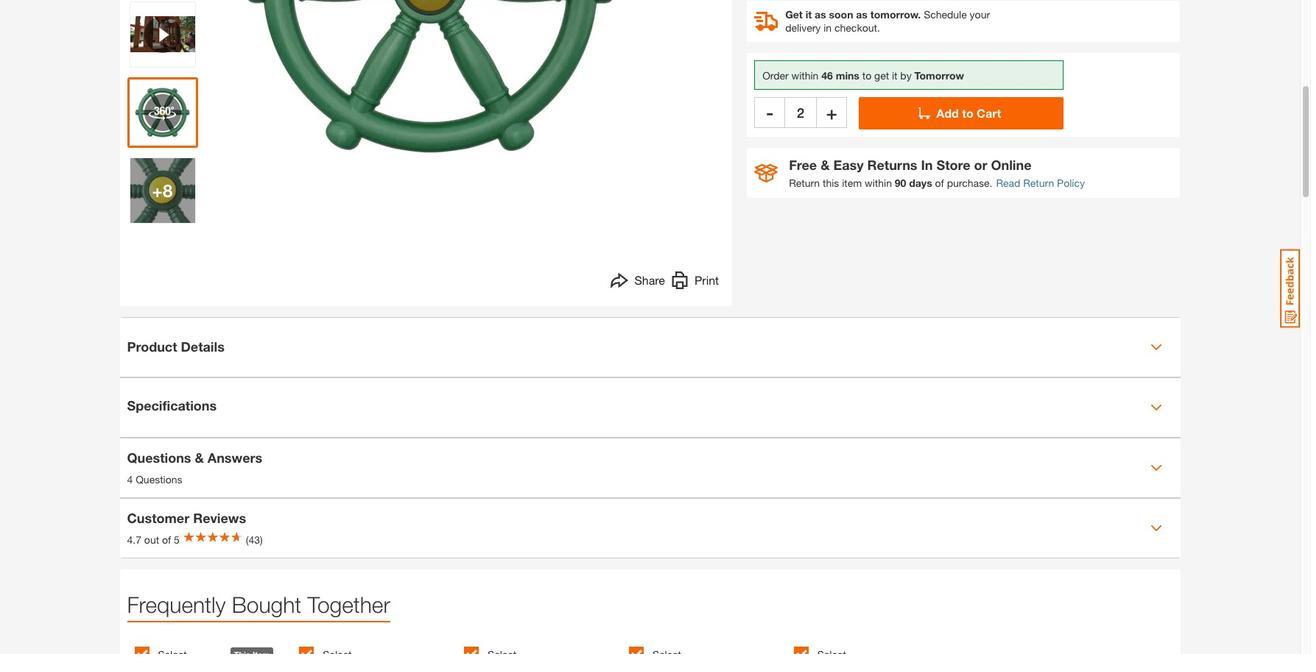 Task type: locate. For each thing, give the bounding box(es) containing it.
1 return from the left
[[789, 177, 820, 189]]

4.7
[[127, 534, 141, 547]]

0 horizontal spatial it
[[805, 8, 812, 21]]

to left get
[[862, 69, 871, 82]]

customer reviews
[[127, 510, 246, 527]]

0 vertical spatial questions
[[127, 450, 191, 466]]

0 horizontal spatial return
[[789, 177, 820, 189]]

1 horizontal spatial within
[[865, 177, 892, 189]]

caret image
[[1150, 341, 1162, 353], [1150, 402, 1162, 414], [1150, 462, 1162, 474], [1150, 523, 1162, 534]]

caret image inside the product details button
[[1150, 341, 1162, 353]]

+ inside button
[[826, 103, 837, 123]]

+
[[826, 103, 837, 123], [152, 180, 163, 201]]

1 vertical spatial to
[[962, 106, 973, 120]]

within inside free & easy returns in store or online return this item within 90 days of purchase. read return policy
[[865, 177, 892, 189]]

-
[[766, 103, 773, 123]]

item
[[842, 177, 862, 189]]

of
[[935, 177, 944, 189], [162, 534, 171, 547]]

2 caret image from the top
[[1150, 402, 1162, 414]]

1 vertical spatial &
[[195, 450, 204, 466]]

1 horizontal spatial to
[[962, 106, 973, 120]]

- button
[[754, 97, 785, 128]]

& for questions
[[195, 450, 204, 466]]

frequently bought together
[[127, 592, 390, 618]]

icon image
[[754, 164, 778, 182]]

customer
[[127, 510, 189, 527]]

8
[[163, 180, 173, 201]]

0 vertical spatial of
[[935, 177, 944, 189]]

0 vertical spatial +
[[826, 103, 837, 123]]

free
[[789, 157, 817, 173]]

to right add
[[962, 106, 973, 120]]

it
[[805, 8, 812, 21], [892, 69, 897, 82]]

0 vertical spatial to
[[862, 69, 871, 82]]

& up this
[[821, 157, 830, 173]]

tomorrow
[[914, 69, 964, 82]]

0 horizontal spatial within
[[791, 69, 819, 82]]

&
[[821, 157, 830, 173], [195, 450, 204, 466]]

as up checkout.
[[856, 8, 868, 21]]

1 as from the left
[[815, 8, 826, 21]]

return
[[789, 177, 820, 189], [1023, 177, 1054, 189]]

as
[[815, 8, 826, 21], [856, 8, 868, 21]]

questions
[[127, 450, 191, 466], [136, 474, 182, 486]]

policy
[[1057, 177, 1085, 189]]

within left 46
[[791, 69, 819, 82]]

to
[[862, 69, 871, 82], [962, 106, 973, 120]]

& inside free & easy returns in store or online return this item within 90 days of purchase. read return policy
[[821, 157, 830, 173]]

3 caret image from the top
[[1150, 462, 1162, 474]]

202409440_s01 image
[[209, 0, 650, 207], [130, 80, 195, 145]]

online
[[991, 157, 1032, 173]]

print
[[695, 273, 719, 287]]

& inside questions & answers 4 questions
[[195, 450, 204, 466]]

1 horizontal spatial +
[[826, 103, 837, 123]]

it left by
[[892, 69, 897, 82]]

0 vertical spatial &
[[821, 157, 830, 173]]

bought
[[232, 592, 301, 618]]

within left 90
[[865, 177, 892, 189]]

1 vertical spatial within
[[865, 177, 892, 189]]

order within 46 mins to get it by tomorrow
[[762, 69, 964, 82]]

of inside free & easy returns in store or online return this item within 90 days of purchase. read return policy
[[935, 177, 944, 189]]

None field
[[785, 97, 816, 128]]

1 horizontal spatial of
[[935, 177, 944, 189]]

share
[[634, 273, 665, 287]]

to inside button
[[962, 106, 973, 120]]

1 horizontal spatial as
[[856, 8, 868, 21]]

1 caret image from the top
[[1150, 341, 1162, 353]]

of right days
[[935, 177, 944, 189]]

1 vertical spatial of
[[162, 534, 171, 547]]

1 horizontal spatial return
[[1023, 177, 1054, 189]]

as up in
[[815, 8, 826, 21]]

feedback link image
[[1280, 249, 1300, 328]]

specifications button
[[120, 378, 1180, 437]]

& left answers
[[195, 450, 204, 466]]

tomorrow.
[[870, 8, 921, 21]]

questions up 4 in the bottom left of the page
[[127, 450, 191, 466]]

1 horizontal spatial &
[[821, 157, 830, 173]]

it up delivery
[[805, 8, 812, 21]]

within
[[791, 69, 819, 82], [865, 177, 892, 189]]

1 vertical spatial it
[[892, 69, 897, 82]]

get
[[785, 8, 803, 21]]

easy
[[833, 157, 864, 173]]

0 horizontal spatial &
[[195, 450, 204, 466]]

5
[[174, 534, 180, 547]]

46
[[821, 69, 833, 82]]

0 horizontal spatial as
[[815, 8, 826, 21]]

or
[[974, 157, 987, 173]]

schedule your delivery in checkout.
[[785, 8, 990, 34]]

questions right 4 in the bottom left of the page
[[136, 474, 182, 486]]

return down free
[[789, 177, 820, 189]]

1 horizontal spatial it
[[892, 69, 897, 82]]

+ 8
[[152, 180, 173, 201]]

of left 5 in the bottom left of the page
[[162, 534, 171, 547]]

specifications
[[127, 397, 217, 414]]

days
[[909, 177, 932, 189]]

1 vertical spatial +
[[152, 180, 163, 201]]

get
[[874, 69, 889, 82]]

read return policy link
[[996, 176, 1085, 191]]

0 horizontal spatial 202409440_s01 image
[[130, 80, 195, 145]]

0 horizontal spatial +
[[152, 180, 163, 201]]

get it as soon as tomorrow.
[[785, 8, 921, 21]]

delivery
[[785, 22, 821, 34]]

& for free
[[821, 157, 830, 173]]

return right read
[[1023, 177, 1054, 189]]



Task type: vqa. For each thing, say whether or not it's contained in the screenshot.
checkout.
yes



Task type: describe. For each thing, give the bounding box(es) containing it.
add to cart
[[936, 106, 1001, 120]]

caret image inside specifications button
[[1150, 402, 1162, 414]]

this
[[823, 177, 839, 189]]

(43)
[[246, 534, 263, 547]]

4 caret image from the top
[[1150, 523, 1162, 534]]

1 vertical spatial questions
[[136, 474, 182, 486]]

6317221895112 image
[[130, 2, 195, 67]]

green gorilla playsets swing set accessories 07 0006 40.2 image
[[130, 158, 195, 223]]

90
[[895, 177, 906, 189]]

0 horizontal spatial of
[[162, 534, 171, 547]]

cart
[[977, 106, 1001, 120]]

add
[[936, 106, 959, 120]]

purchase.
[[947, 177, 992, 189]]

together
[[308, 592, 390, 618]]

print button
[[671, 271, 719, 293]]

soon
[[829, 8, 853, 21]]

answers
[[208, 450, 262, 466]]

schedule
[[924, 8, 967, 21]]

share button
[[611, 271, 665, 293]]

4
[[127, 474, 133, 486]]

by
[[900, 69, 912, 82]]

read
[[996, 177, 1020, 189]]

1 horizontal spatial 202409440_s01 image
[[209, 0, 650, 207]]

0 horizontal spatial to
[[862, 69, 871, 82]]

reviews
[[193, 510, 246, 527]]

+ for + 8
[[152, 180, 163, 201]]

in
[[824, 22, 832, 34]]

product details
[[127, 339, 225, 355]]

+ for +
[[826, 103, 837, 123]]

your
[[970, 8, 990, 21]]

0 vertical spatial it
[[805, 8, 812, 21]]

checkout.
[[835, 22, 880, 34]]

0 vertical spatial within
[[791, 69, 819, 82]]

2 return from the left
[[1023, 177, 1054, 189]]

frequently
[[127, 592, 226, 618]]

free & easy returns in store or online return this item within 90 days of purchase. read return policy
[[789, 157, 1085, 189]]

details
[[181, 339, 225, 355]]

1 / 5 group
[[134, 639, 292, 655]]

mins
[[836, 69, 859, 82]]

product
[[127, 339, 177, 355]]

2 as from the left
[[856, 8, 868, 21]]

in
[[921, 157, 933, 173]]

+ button
[[816, 97, 847, 128]]

out
[[144, 534, 159, 547]]

questions & answers 4 questions
[[127, 450, 262, 486]]

4.7 out of 5
[[127, 534, 180, 547]]

returns
[[867, 157, 917, 173]]

add to cart button
[[859, 97, 1064, 130]]

order
[[762, 69, 789, 82]]

store
[[936, 157, 970, 173]]

product details button
[[120, 318, 1180, 377]]



